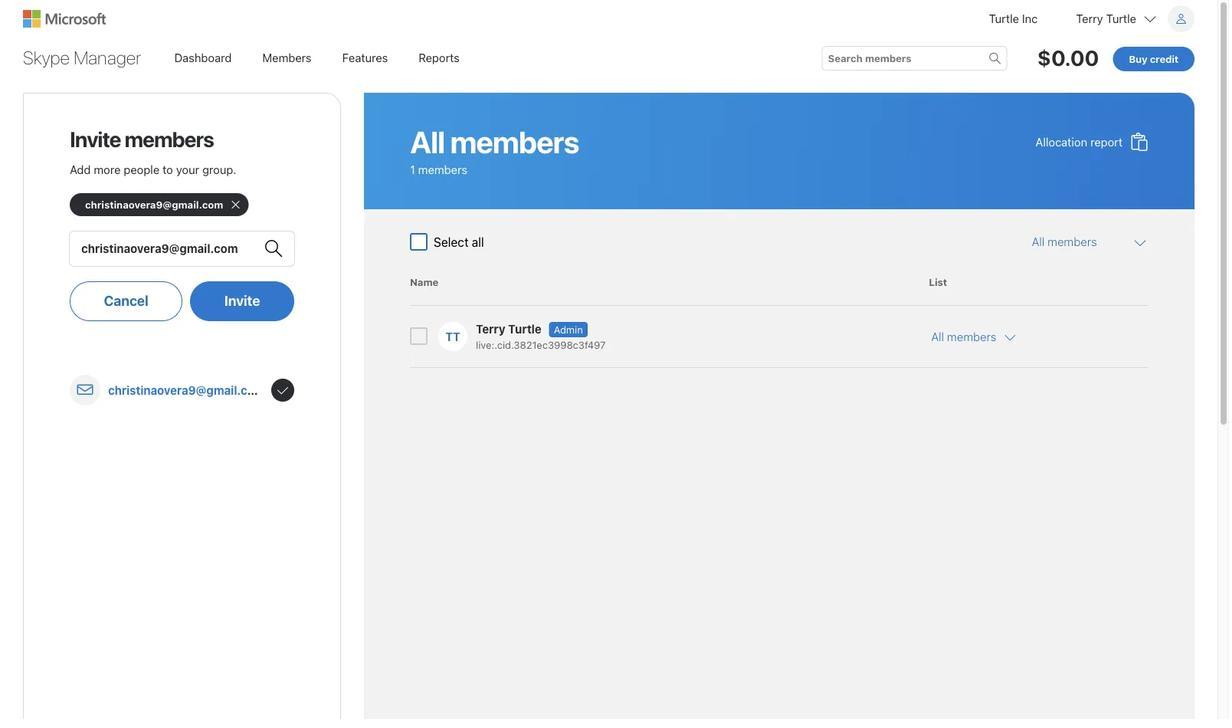 Task type: vqa. For each thing, say whether or not it's contained in the screenshot.
Invite button
yes



Task type: describe. For each thing, give the bounding box(es) containing it.
search image
[[990, 52, 1002, 64]]

buy credit button
[[1114, 47, 1195, 71]]

all
[[472, 235, 484, 249]]

remove christinaovera9@gmail.com image
[[230, 199, 242, 211]]

1 vertical spatial christinaovera9@gmail.com
[[108, 383, 265, 397]]

dashboard
[[174, 51, 232, 64]]

0 horizontal spatial turtle
[[509, 322, 542, 336]]

cancel button
[[70, 282, 183, 321]]

inc
[[1023, 12, 1039, 25]]

list
[[930, 276, 948, 288]]

group.
[[202, 163, 236, 176]]

your
[[176, 163, 199, 176]]

features
[[342, 51, 388, 64]]

allocation
[[1036, 135, 1088, 148]]

turtle inside dropdown button
[[1107, 12, 1137, 25]]

cancel
[[104, 292, 148, 309]]

live:.cid.3821ec3998c3f497
[[476, 339, 606, 350]]

allocation report
[[1036, 135, 1123, 148]]

terry turtle inside dropdown button
[[1077, 12, 1137, 25]]

skype manager link
[[20, 41, 145, 75]]

allocation report link
[[1027, 123, 1159, 160]]

buy
[[1130, 53, 1148, 64]]

members for invite members
[[125, 126, 214, 151]]

microsoft image
[[23, 10, 106, 28]]

skype manager
[[23, 47, 141, 68]]

turtle inc link
[[990, 5, 1039, 32]]

admin
[[554, 324, 583, 336]]

add
[[70, 163, 91, 176]]

members
[[262, 51, 312, 64]]

terry turtle button
[[1077, 5, 1195, 32]]

terry inside dropdown button
[[1077, 12, 1104, 25]]

buy credit
[[1130, 53, 1179, 64]]

more
[[94, 163, 121, 176]]

people
[[124, 163, 160, 176]]

features link
[[333, 43, 398, 72]]

turtle inc
[[990, 12, 1039, 25]]

invite members
[[70, 126, 214, 151]]

report
[[1091, 135, 1123, 148]]

select all members on page 1 element
[[410, 233, 484, 251]]

skype
[[23, 47, 70, 68]]



Task type: locate. For each thing, give the bounding box(es) containing it.
2 horizontal spatial turtle
[[1107, 12, 1137, 25]]

0 vertical spatial terry turtle
[[1077, 12, 1137, 25]]

1 horizontal spatial terry
[[1077, 12, 1104, 25]]

$0.00
[[1038, 45, 1100, 71]]

credit
[[1151, 53, 1179, 64]]

name
[[410, 276, 439, 288]]

turtle
[[990, 12, 1020, 25], [1107, 12, 1137, 25], [509, 322, 542, 336]]

all
[[410, 124, 445, 160]]

reports link
[[409, 43, 470, 72]]

all members
[[410, 124, 579, 160]]

invite for invite members
[[70, 126, 121, 151]]

dashboard link
[[164, 43, 242, 72]]

invite
[[70, 126, 121, 151], [225, 292, 260, 309]]

tt
[[446, 330, 461, 343]]

turtle up buy
[[1107, 12, 1137, 25]]

terry turtle
[[1077, 12, 1137, 25], [476, 322, 542, 336]]

members link
[[253, 43, 322, 72]]

invite button
[[190, 282, 294, 321]]

terry turtle up live:.cid.3821ec3998c3f497
[[476, 322, 542, 336]]

tt link
[[438, 321, 469, 352]]

add more people to your group.
[[70, 163, 236, 176]]

terry
[[1077, 12, 1104, 25], [476, 322, 506, 336]]

1
[[410, 163, 415, 176]]

Search members text field
[[829, 51, 1002, 66]]

members for 1 members
[[418, 163, 468, 176]]

0 vertical spatial christinaovera9@gmail.com
[[85, 199, 223, 210]]

manager
[[74, 47, 141, 68]]

1 vertical spatial terry
[[476, 322, 506, 336]]

1 vertical spatial invite
[[225, 292, 260, 309]]

terry up $0.00
[[1077, 12, 1104, 25]]

1 members
[[410, 163, 468, 176]]

to
[[163, 163, 173, 176]]

terry turtle up buy
[[1077, 12, 1137, 25]]

terry right tt
[[476, 322, 506, 336]]

christinaovera9@gmail.com
[[85, 199, 223, 210], [108, 383, 265, 397]]

1 horizontal spatial invite
[[225, 292, 260, 309]]

reports
[[419, 51, 460, 64]]

0 horizontal spatial invite
[[70, 126, 121, 151]]

select all
[[434, 235, 484, 249]]

turtle left "inc"
[[990, 12, 1020, 25]]

0 horizontal spatial terry turtle
[[476, 322, 542, 336]]

0 vertical spatial terry
[[1077, 12, 1104, 25]]

0 vertical spatial invite
[[70, 126, 121, 151]]

Enter name or email text field
[[81, 239, 257, 259]]

invite for invite
[[225, 292, 260, 309]]

turtle up live:.cid.3821ec3998c3f497
[[509, 322, 542, 336]]

members
[[450, 124, 579, 160], [125, 126, 214, 151], [418, 163, 468, 176]]

members for all members
[[450, 124, 579, 160]]

1 horizontal spatial turtle
[[990, 12, 1020, 25]]

1 horizontal spatial terry turtle
[[1077, 12, 1137, 25]]

select
[[434, 235, 469, 249]]

0 horizontal spatial terry
[[476, 322, 506, 336]]

invite inside button
[[225, 292, 260, 309]]

1 vertical spatial terry turtle
[[476, 322, 542, 336]]



